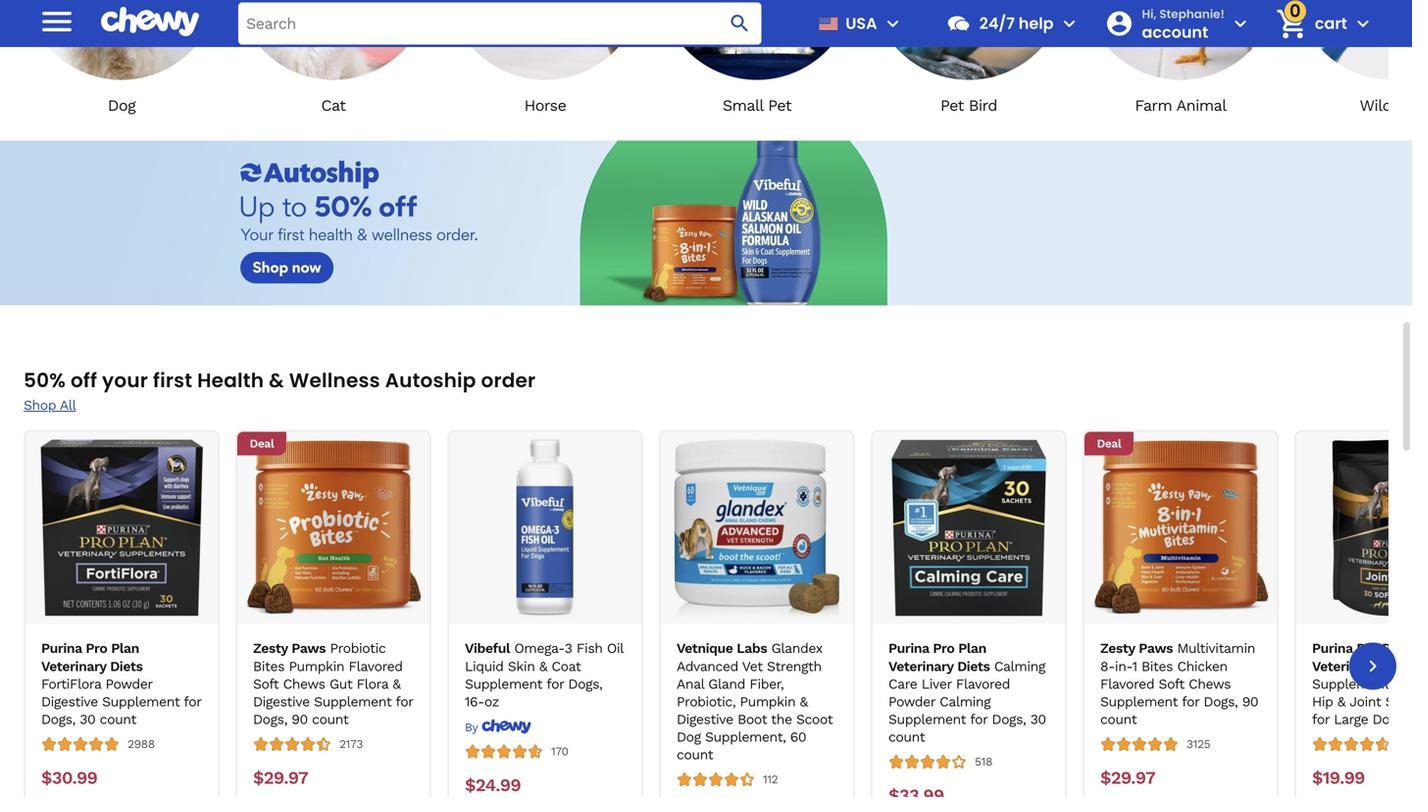 Task type: describe. For each thing, give the bounding box(es) containing it.
1 pet from the left
[[768, 96, 792, 115]]

glandex advanced vet strength anal gland fiber, probiotic, pumpkin & digestive boot the scoot dog supplement, 60 count
[[677, 641, 833, 763]]

strength
[[767, 659, 822, 675]]

bites inside multivitamin 8-in-1 bites chicken flavored soft chews supplement for dogs, 90 count
[[1142, 659, 1174, 675]]

chicken
[[1178, 659, 1228, 675]]

powder inside calming care liver flavored powder calming supplement for dogs, 30 count
[[889, 694, 936, 710]]

dogs, inside calming care liver flavored powder calming supplement for dogs, 30 count
[[992, 712, 1027, 728]]

count inside glandex advanced vet strength anal gland fiber, probiotic, pumpkin & digestive boot the scoot dog supplement, 60 count
[[677, 747, 714, 763]]

90 inside probiotic bites pumpkin flavored soft chews gut flora & digestive supplement for dogs, 90 count
[[292, 712, 308, 728]]

pet bird link
[[871, 0, 1068, 115]]

paws for probiotic
[[292, 641, 326, 657]]

$24.99 text field
[[465, 776, 521, 797]]

small pet
[[723, 96, 792, 115]]

24/7 help
[[980, 12, 1054, 34]]

30 inside calming care liver flavored powder calming supplement for dogs, 30 count
[[1031, 712, 1047, 728]]

$29.97 text field
[[253, 768, 308, 790]]

$30.99
[[41, 768, 97, 789]]

zesty paws multivitamin 8-in-1 bites chicken flavored soft chews supplement for dogs, 90 count image
[[1093, 440, 1270, 617]]

pet bird
[[941, 96, 998, 115]]

Product search field
[[238, 2, 762, 45]]

help menu image
[[1058, 12, 1082, 35]]

in-
[[1116, 659, 1133, 675]]

zesty paws probiotic bites pumpkin flavored soft chews gut flora & digestive supplement for dogs, 90 count image
[[245, 440, 422, 617]]

& inside the 50% off your first health & wellness autoship order shop all
[[269, 367, 284, 395]]

list containing $30.99
[[24, 430, 1413, 798]]

farm
[[1136, 96, 1173, 115]]

care
[[889, 676, 918, 693]]

hi,
[[1143, 6, 1157, 22]]

cat
[[321, 96, 346, 115]]

24/7
[[980, 12, 1015, 34]]

vetnique labs glandex advanced vet strength anal gland fiber, probiotic, pumpkin & digestive boot the scoot d... image
[[669, 440, 846, 617]]

bir
[[1397, 96, 1413, 115]]

bird
[[969, 96, 998, 115]]

purina pro plan veterinary diets fortiflora powder digestive supplement for dogs, 30 count
[[41, 641, 201, 728]]

small
[[723, 96, 764, 115]]

2 veterinary from the left
[[889, 659, 954, 675]]

anal
[[677, 676, 704, 693]]

multivitamin
[[1178, 641, 1256, 657]]

oil
[[607, 641, 624, 657]]

2 purina from the left
[[889, 641, 930, 657]]

by
[[465, 721, 478, 735]]

dog inside glandex advanced vet strength anal gland fiber, probiotic, pumpkin & digestive boot the scoot dog supplement, 60 count
[[677, 729, 701, 746]]

probiotic bites pumpkin flavored soft chews gut flora & digestive supplement for dogs, 90 count
[[253, 641, 413, 728]]

supplement inside purina pro plan veterinary diets fortiflora powder digestive supplement for dogs, 30 count
[[102, 694, 180, 710]]

purina pro plan veterinary diets calming care liver flavored powder calming supplement for dogs, 30 count image
[[881, 440, 1058, 617]]

50%
[[24, 367, 66, 395]]

animal
[[1177, 96, 1227, 115]]

zesty paws for pumpkin
[[253, 641, 326, 657]]

$29.97 for 90
[[253, 768, 308, 789]]

for inside purina pro plan veterinary diets fortiflora powder digestive supplement for dogs, 30 count
[[184, 694, 201, 710]]

order
[[481, 367, 536, 395]]

farm animal link
[[1083, 0, 1279, 115]]

1 vertical spatial calming
[[940, 694, 991, 710]]

coat
[[552, 659, 581, 675]]

menu image
[[882, 12, 905, 35]]

account
[[1143, 21, 1209, 43]]

gut
[[330, 676, 353, 693]]

account menu image
[[1229, 12, 1253, 35]]

paws for multivitamin
[[1139, 641, 1174, 657]]

stephanie!
[[1160, 6, 1225, 22]]

zesty for bites
[[253, 641, 288, 657]]

skin
[[508, 659, 535, 675]]

for inside multivitamin 8-in-1 bites chicken flavored soft chews supplement for dogs, 90 count
[[1183, 694, 1200, 710]]

$19.99 text field
[[1313, 768, 1366, 790]]

up to 50% off your first autoship order of pet health and wellness. shop now. image
[[0, 141, 1413, 306]]

submit search image
[[729, 12, 752, 35]]

veterinary inside purina pro plan veterinary diets fortiflora powder digestive supplement for dogs, 30 count
[[41, 659, 106, 675]]

flavored for probiotic
[[349, 659, 403, 675]]

chews inside probiotic bites pumpkin flavored soft chews gut flora & digestive supplement for dogs, 90 count
[[283, 676, 325, 693]]

2173
[[339, 738, 363, 752]]

vetnique labs
[[677, 641, 768, 657]]

help
[[1019, 12, 1054, 34]]

supplement,
[[706, 729, 786, 746]]

shop
[[24, 398, 56, 414]]

deal for probiotic bites pumpkin flavored soft chews gut flora & digestive supplement for dogs, 90 count
[[250, 437, 274, 451]]

diets inside purina pro plan veterinary diets fortiflora powder digestive supplement for dogs, 30 count
[[110, 659, 143, 675]]

dogs, inside probiotic bites pumpkin flavored soft chews gut flora & digestive supplement for dogs, 90 count
[[253, 712, 287, 728]]

menu image
[[37, 2, 77, 41]]

farm animal
[[1136, 96, 1227, 115]]

first
[[153, 367, 192, 395]]

advanced
[[677, 659, 739, 675]]

2 diets from the left
[[958, 659, 991, 675]]

boot
[[738, 712, 767, 728]]

$29.97 for count
[[1101, 768, 1156, 789]]

2 purina pro plan veterinary diets from the left
[[1313, 641, 1413, 675]]

90 inside multivitamin 8-in-1 bites chicken flavored soft chews supplement for dogs, 90 count
[[1243, 694, 1259, 710]]

digestive inside glandex advanced vet strength anal gland fiber, probiotic, pumpkin & digestive boot the scoot dog supplement, 60 count
[[677, 712, 734, 728]]

518
[[975, 756, 993, 769]]

purina pro plan veterinary diets fortiflora powder digestive supplement for dogs, 30 count image
[[33, 440, 210, 617]]

dog link
[[24, 0, 220, 115]]

small pet link
[[659, 0, 856, 115]]

vetnique
[[677, 641, 733, 657]]

dogs, inside purina pro plan veterinary diets fortiflora powder digestive supplement for dogs, 30 count
[[41, 712, 75, 728]]

dogs, inside multivitamin 8-in-1 bites chicken flavored soft chews supplement for dogs, 90 count
[[1204, 694, 1239, 710]]

vibeful
[[465, 641, 510, 657]]

probiotic
[[330, 641, 386, 657]]

chewy support image
[[947, 11, 972, 36]]

scoot
[[797, 712, 833, 728]]

Search text field
[[238, 2, 762, 45]]

fortiflora
[[41, 676, 101, 693]]

vet
[[743, 659, 763, 675]]

plan inside purina pro plan veterinary diets fortiflora powder digestive supplement for dogs, 30 count
[[111, 641, 139, 657]]

$19.99
[[1313, 768, 1366, 789]]

pro inside purina pro plan veterinary diets fortiflora powder digestive supplement for dogs, 30 count
[[86, 641, 107, 657]]

3
[[565, 641, 573, 657]]

8-
[[1101, 659, 1116, 675]]

cart
[[1316, 12, 1348, 34]]

labs
[[737, 641, 768, 657]]

count inside purina pro plan veterinary diets fortiflora powder digestive supplement for dogs, 30 count
[[100, 712, 136, 728]]

wild bir
[[1361, 96, 1413, 115]]

$30.99 text field
[[41, 768, 97, 790]]

cart menu image
[[1352, 12, 1376, 35]]



Task type: locate. For each thing, give the bounding box(es) containing it.
dogs, up $29.97 text field
[[253, 712, 287, 728]]

omega-3 fish oil liquid skin & coat supplement for dogs, 16-oz
[[465, 641, 624, 710]]

digestive inside probiotic bites pumpkin flavored soft chews gut flora & digestive supplement for dogs, 90 count
[[253, 694, 310, 710]]

2 horizontal spatial flavored
[[1101, 676, 1155, 693]]

supplement down gut
[[314, 694, 392, 710]]

zesty paws up 1
[[1101, 641, 1174, 657]]

1 horizontal spatial pet
[[941, 96, 964, 115]]

2 horizontal spatial plan
[[1383, 641, 1411, 657]]

list containing dog
[[20, 0, 1413, 117]]

supplement inside omega-3 fish oil liquid skin & coat supplement for dogs, 16-oz
[[465, 676, 543, 693]]

pumpkin inside glandex advanced vet strength anal gland fiber, probiotic, pumpkin & digestive boot the scoot dog supplement, 60 count
[[740, 694, 796, 710]]

chewy image
[[482, 719, 532, 735]]

count up 2988
[[100, 712, 136, 728]]

zesty paws for in-
[[1101, 641, 1174, 657]]

& up scoot
[[800, 694, 808, 710]]

zesty up the in-
[[1101, 641, 1136, 657]]

flavored for calming
[[957, 676, 1011, 693]]

24/7 help link
[[939, 0, 1054, 47]]

0 horizontal spatial deal
[[250, 437, 274, 451]]

zesty left the probiotic
[[253, 641, 288, 657]]

1 horizontal spatial plan
[[959, 641, 987, 657]]

supplement down 1
[[1101, 694, 1179, 710]]

bites
[[253, 659, 285, 675], [1142, 659, 1174, 675]]

pumpkin down 'fiber,'
[[740, 694, 796, 710]]

0 horizontal spatial $29.97
[[253, 768, 308, 789]]

2 plan from the left
[[959, 641, 987, 657]]

calming left "8-"
[[995, 659, 1046, 675]]

0 horizontal spatial veterinary
[[41, 659, 106, 675]]

supplement down liver
[[889, 712, 967, 728]]

your
[[102, 367, 148, 395]]

oz
[[485, 694, 499, 710]]

zesty for 8-
[[1101, 641, 1136, 657]]

& inside probiotic bites pumpkin flavored soft chews gut flora & digestive supplement for dogs, 90 count
[[393, 676, 401, 693]]

&
[[269, 367, 284, 395], [539, 659, 548, 675], [393, 676, 401, 693], [800, 694, 808, 710]]

supplement inside multivitamin 8-in-1 bites chicken flavored soft chews supplement for dogs, 90 count
[[1101, 694, 1179, 710]]

1 horizontal spatial purina pro plan veterinary diets
[[1313, 641, 1413, 675]]

1 30 from the left
[[80, 712, 95, 728]]

0 horizontal spatial soft
[[253, 676, 279, 693]]

0 horizontal spatial zesty paws
[[253, 641, 326, 657]]

1 horizontal spatial diets
[[958, 659, 991, 675]]

1 horizontal spatial 90
[[1243, 694, 1259, 710]]

& right flora
[[393, 676, 401, 693]]

1 zesty from the left
[[253, 641, 288, 657]]

2 chews from the left
[[1189, 676, 1232, 693]]

glandex
[[772, 641, 823, 657]]

2 $29.97 from the left
[[1101, 768, 1156, 789]]

calming
[[995, 659, 1046, 675], [940, 694, 991, 710]]

deal for multivitamin 8-in-1 bites chicken flavored soft chews supplement for dogs, 90 count
[[1098, 437, 1122, 451]]

1 horizontal spatial dog
[[677, 729, 701, 746]]

plan
[[111, 641, 139, 657], [959, 641, 987, 657], [1383, 641, 1411, 657]]

60
[[791, 729, 807, 746]]

& down omega-
[[539, 659, 548, 675]]

1 horizontal spatial bites
[[1142, 659, 1174, 675]]

2 30 from the left
[[1031, 712, 1047, 728]]

flora
[[357, 676, 388, 693]]

90
[[1243, 694, 1259, 710], [292, 712, 308, 728]]

omega-
[[515, 641, 565, 657]]

1 horizontal spatial powder
[[889, 694, 936, 710]]

for
[[547, 676, 564, 693], [184, 694, 201, 710], [396, 694, 413, 710], [1183, 694, 1200, 710], [971, 712, 988, 728]]

supplement
[[465, 676, 543, 693], [102, 694, 180, 710], [314, 694, 392, 710], [1101, 694, 1179, 710], [889, 712, 967, 728]]

digestive up $29.97 text field
[[253, 694, 310, 710]]

$24.99
[[465, 776, 521, 796]]

1 diets from the left
[[110, 659, 143, 675]]

0 vertical spatial pumpkin
[[289, 659, 345, 675]]

all
[[60, 398, 76, 414]]

multivitamin 8-in-1 bites chicken flavored soft chews supplement for dogs, 90 count
[[1101, 641, 1259, 728]]

1 vertical spatial pumpkin
[[740, 694, 796, 710]]

2 deal from the left
[[1098, 437, 1122, 451]]

digestive inside purina pro plan veterinary diets fortiflora powder digestive supplement for dogs, 30 count
[[41, 694, 98, 710]]

chewy home image
[[101, 0, 199, 43]]

cart link
[[1269, 0, 1348, 47]]

powder down care
[[889, 694, 936, 710]]

2 paws from the left
[[1139, 641, 1174, 657]]

1 vertical spatial powder
[[889, 694, 936, 710]]

deal
[[250, 437, 274, 451], [1098, 437, 1122, 451]]

dogs, down fortiflora
[[41, 712, 75, 728]]

1 zesty paws from the left
[[253, 641, 326, 657]]

for inside calming care liver flavored powder calming supplement for dogs, 30 count
[[971, 712, 988, 728]]

170
[[551, 745, 569, 759]]

3 diets from the left
[[1382, 659, 1413, 675]]

0 vertical spatial 90
[[1243, 694, 1259, 710]]

1 horizontal spatial pumpkin
[[740, 694, 796, 710]]

count down supplement,
[[677, 747, 714, 763]]

2 pet from the left
[[941, 96, 964, 115]]

supplement up oz at the left bottom of the page
[[465, 676, 543, 693]]

1 veterinary from the left
[[41, 659, 106, 675]]

dogs, inside omega-3 fish oil liquid skin & coat supplement for dogs, 16-oz
[[568, 676, 603, 693]]

purina
[[41, 641, 82, 657], [889, 641, 930, 657], [1313, 641, 1354, 657]]

$29.97 text field
[[1101, 768, 1156, 790]]

dog down probiotic,
[[677, 729, 701, 746]]

chews inside multivitamin 8-in-1 bites chicken flavored soft chews supplement for dogs, 90 count
[[1189, 676, 1232, 693]]

1 plan from the left
[[111, 641, 139, 657]]

0 horizontal spatial 30
[[80, 712, 95, 728]]

vibeful omega-3 fish oil liquid skin & coat supplement for dogs, 16-oz image
[[457, 440, 634, 617]]

1 horizontal spatial zesty
[[1101, 641, 1136, 657]]

1 soft from the left
[[253, 676, 279, 693]]

0 horizontal spatial powder
[[106, 676, 152, 693]]

2 pro from the left
[[934, 641, 955, 657]]

wild
[[1361, 96, 1393, 115]]

flavored inside calming care liver flavored powder calming supplement for dogs, 30 count
[[957, 676, 1011, 693]]

usa button
[[811, 0, 905, 47]]

2 bites from the left
[[1142, 659, 1174, 675]]

usa
[[846, 12, 878, 34]]

1 chews from the left
[[283, 676, 325, 693]]

liquid
[[465, 659, 504, 675]]

$29.97
[[253, 768, 308, 789], [1101, 768, 1156, 789]]

2 horizontal spatial pro
[[1357, 641, 1379, 657]]

3 purina from the left
[[1313, 641, 1354, 657]]

1 horizontal spatial zesty paws
[[1101, 641, 1174, 657]]

count inside multivitamin 8-in-1 bites chicken flavored soft chews supplement for dogs, 90 count
[[1101, 712, 1137, 728]]

count down the in-
[[1101, 712, 1137, 728]]

& inside omega-3 fish oil liquid skin & coat supplement for dogs, 16-oz
[[539, 659, 548, 675]]

zesty
[[253, 641, 288, 657], [1101, 641, 1136, 657]]

1 paws from the left
[[292, 641, 326, 657]]

0 horizontal spatial pet
[[768, 96, 792, 115]]

2 horizontal spatial diets
[[1382, 659, 1413, 675]]

the
[[771, 712, 792, 728]]

2 horizontal spatial veterinary
[[1313, 659, 1378, 675]]

1 horizontal spatial chews
[[1189, 676, 1232, 693]]

1 vertical spatial list
[[24, 430, 1413, 798]]

0 horizontal spatial diets
[[110, 659, 143, 675]]

count inside calming care liver flavored powder calming supplement for dogs, 30 count
[[889, 729, 925, 746]]

0 horizontal spatial dog
[[108, 96, 136, 115]]

supplement up 2988
[[102, 694, 180, 710]]

dogs, up 518
[[992, 712, 1027, 728]]

chews
[[283, 676, 325, 693], [1189, 676, 1232, 693]]

1 pro from the left
[[86, 641, 107, 657]]

horse link
[[447, 0, 644, 115]]

0 horizontal spatial paws
[[292, 641, 326, 657]]

1 horizontal spatial paws
[[1139, 641, 1174, 657]]

autoship
[[385, 367, 476, 395]]

0 horizontal spatial flavored
[[349, 659, 403, 675]]

flavored inside probiotic bites pumpkin flavored soft chews gut flora & digestive supplement for dogs, 90 count
[[349, 659, 403, 675]]

2 soft from the left
[[1159, 676, 1185, 693]]

digestive
[[41, 694, 98, 710], [253, 694, 310, 710], [677, 712, 734, 728]]

90 up $29.97 text field
[[292, 712, 308, 728]]

veterinary
[[41, 659, 106, 675], [889, 659, 954, 675], [1313, 659, 1378, 675]]

zesty paws left the probiotic
[[253, 641, 326, 657]]

pumpkin inside probiotic bites pumpkin flavored soft chews gut flora & digestive supplement for dogs, 90 count
[[289, 659, 345, 675]]

None text field
[[889, 786, 945, 798]]

0 horizontal spatial pumpkin
[[289, 659, 345, 675]]

dog down chewy home image
[[108, 96, 136, 115]]

0 vertical spatial calming
[[995, 659, 1046, 675]]

paws
[[292, 641, 326, 657], [1139, 641, 1174, 657]]

0 horizontal spatial plan
[[111, 641, 139, 657]]

chews left gut
[[283, 676, 325, 693]]

flavored inside multivitamin 8-in-1 bites chicken flavored soft chews supplement for dogs, 90 count
[[1101, 676, 1155, 693]]

pet
[[768, 96, 792, 115], [941, 96, 964, 115]]

16-
[[465, 694, 485, 710]]

cat link
[[235, 0, 432, 115]]

count
[[100, 712, 136, 728], [312, 712, 349, 728], [1101, 712, 1137, 728], [889, 729, 925, 746], [677, 747, 714, 763]]

2 horizontal spatial purina
[[1313, 641, 1354, 657]]

1 horizontal spatial pro
[[934, 641, 955, 657]]

90 down multivitamin
[[1243, 694, 1259, 710]]

0 horizontal spatial zesty
[[253, 641, 288, 657]]

1 $29.97 from the left
[[253, 768, 308, 789]]

0 horizontal spatial chews
[[283, 676, 325, 693]]

digestive down fortiflora
[[41, 694, 98, 710]]

wellness
[[289, 367, 380, 395]]

2988
[[128, 738, 155, 752]]

pumpkin
[[289, 659, 345, 675], [740, 694, 796, 710]]

1 purina from the left
[[41, 641, 82, 657]]

gland
[[709, 676, 746, 693]]

off
[[71, 367, 97, 395]]

purina inside purina pro plan veterinary diets fortiflora powder digestive supplement for dogs, 30 count
[[41, 641, 82, 657]]

purina pro plan veterinary diets link
[[1313, 640, 1413, 729]]

purina pro plan veterinary diets joint supplement for dogs, hip & joint soft chews for large dogs, 30 count image
[[1305, 440, 1413, 617]]

calming care liver flavored powder calming supplement for dogs, 30 count
[[889, 659, 1047, 746]]

1 horizontal spatial $29.97
[[1101, 768, 1156, 789]]

zesty paws
[[253, 641, 326, 657], [1101, 641, 1174, 657]]

flavored up flora
[[349, 659, 403, 675]]

fiber,
[[750, 676, 784, 693]]

flavored
[[349, 659, 403, 675], [957, 676, 1011, 693], [1101, 676, 1155, 693]]

1 horizontal spatial flavored
[[957, 676, 1011, 693]]

supplement inside probiotic bites pumpkin flavored soft chews gut flora & digestive supplement for dogs, 90 count
[[314, 694, 392, 710]]

soft inside probiotic bites pumpkin flavored soft chews gut flora & digestive supplement for dogs, 90 count
[[253, 676, 279, 693]]

supplement inside calming care liver flavored powder calming supplement for dogs, 30 count
[[889, 712, 967, 728]]

pumpkin up gut
[[289, 659, 345, 675]]

0 horizontal spatial calming
[[940, 694, 991, 710]]

0 vertical spatial list
[[20, 0, 1413, 117]]

3 veterinary from the left
[[1313, 659, 1378, 675]]

count inside probiotic bites pumpkin flavored soft chews gut flora & digestive supplement for dogs, 90 count
[[312, 712, 349, 728]]

bites inside probiotic bites pumpkin flavored soft chews gut flora & digestive supplement for dogs, 90 count
[[253, 659, 285, 675]]

0 horizontal spatial pro
[[86, 641, 107, 657]]

0 horizontal spatial purina
[[41, 641, 82, 657]]

0 vertical spatial powder
[[106, 676, 152, 693]]

dogs, down the chicken
[[1204, 694, 1239, 710]]

flavored down the in-
[[1101, 676, 1155, 693]]

1 horizontal spatial calming
[[995, 659, 1046, 675]]

3 pro from the left
[[1357, 641, 1379, 657]]

soft down the chicken
[[1159, 676, 1185, 693]]

& inside glandex advanced vet strength anal gland fiber, probiotic, pumpkin & digestive boot the scoot dog supplement, 60 count
[[800, 694, 808, 710]]

list
[[20, 0, 1413, 117], [24, 430, 1413, 798]]

3 plan from the left
[[1383, 641, 1411, 657]]

1
[[1133, 659, 1138, 675]]

2 zesty paws from the left
[[1101, 641, 1174, 657]]

calming down liver
[[940, 694, 991, 710]]

powder
[[106, 676, 152, 693], [889, 694, 936, 710]]

2 horizontal spatial digestive
[[677, 712, 734, 728]]

1 purina pro plan veterinary diets from the left
[[889, 641, 991, 675]]

diets
[[110, 659, 143, 675], [958, 659, 991, 675], [1382, 659, 1413, 675]]

1 horizontal spatial deal
[[1098, 437, 1122, 451]]

for inside omega-3 fish oil liquid skin & coat supplement for dogs, 16-oz
[[547, 676, 564, 693]]

pet right the small
[[768, 96, 792, 115]]

1 horizontal spatial 30
[[1031, 712, 1047, 728]]

0 vertical spatial dog
[[108, 96, 136, 115]]

flavored right liver
[[957, 676, 1011, 693]]

health
[[197, 367, 264, 395]]

pet left bird
[[941, 96, 964, 115]]

1 horizontal spatial soft
[[1159, 676, 1185, 693]]

probiotic,
[[677, 694, 736, 710]]

chews down the chicken
[[1189, 676, 1232, 693]]

112
[[763, 773, 778, 787]]

1 vertical spatial 90
[[292, 712, 308, 728]]

shop all link
[[24, 398, 76, 414]]

1 vertical spatial dog
[[677, 729, 701, 746]]

1 horizontal spatial digestive
[[253, 694, 310, 710]]

horse
[[525, 96, 566, 115]]

powder inside purina pro plan veterinary diets fortiflora powder digestive supplement for dogs, 30 count
[[106, 676, 152, 693]]

soft inside multivitamin 8-in-1 bites chicken flavored soft chews supplement for dogs, 90 count
[[1159, 676, 1185, 693]]

soft left gut
[[253, 676, 279, 693]]

hi, stephanie! account
[[1143, 6, 1225, 43]]

count down care
[[889, 729, 925, 746]]

dogs, down coat
[[568, 676, 603, 693]]

fish
[[577, 641, 603, 657]]

powder right fortiflora
[[106, 676, 152, 693]]

soft
[[253, 676, 279, 693], [1159, 676, 1185, 693]]

0 horizontal spatial bites
[[253, 659, 285, 675]]

3125
[[1187, 738, 1211, 752]]

2 zesty from the left
[[1101, 641, 1136, 657]]

& right health
[[269, 367, 284, 395]]

50% off your first health & wellness autoship order shop all
[[24, 367, 536, 414]]

liver
[[922, 676, 952, 693]]

0 horizontal spatial digestive
[[41, 694, 98, 710]]

count up 2173
[[312, 712, 349, 728]]

items image
[[1275, 7, 1309, 41]]

30 inside purina pro plan veterinary diets fortiflora powder digestive supplement for dogs, 30 count
[[80, 712, 95, 728]]

purina pro plan veterinary diets
[[889, 641, 991, 675], [1313, 641, 1413, 675]]

0 horizontal spatial 90
[[292, 712, 308, 728]]

pro
[[86, 641, 107, 657], [934, 641, 955, 657], [1357, 641, 1379, 657]]

1 deal from the left
[[250, 437, 274, 451]]

1 bites from the left
[[253, 659, 285, 675]]

1 horizontal spatial purina
[[889, 641, 930, 657]]

0 horizontal spatial purina pro plan veterinary diets
[[889, 641, 991, 675]]

digestive down probiotic,
[[677, 712, 734, 728]]

for inside probiotic bites pumpkin flavored soft chews gut flora & digestive supplement for dogs, 90 count
[[396, 694, 413, 710]]

wild bir link
[[1295, 0, 1413, 115]]

1 horizontal spatial veterinary
[[889, 659, 954, 675]]



Task type: vqa. For each thing, say whether or not it's contained in the screenshot.
Chew Toys image
no



